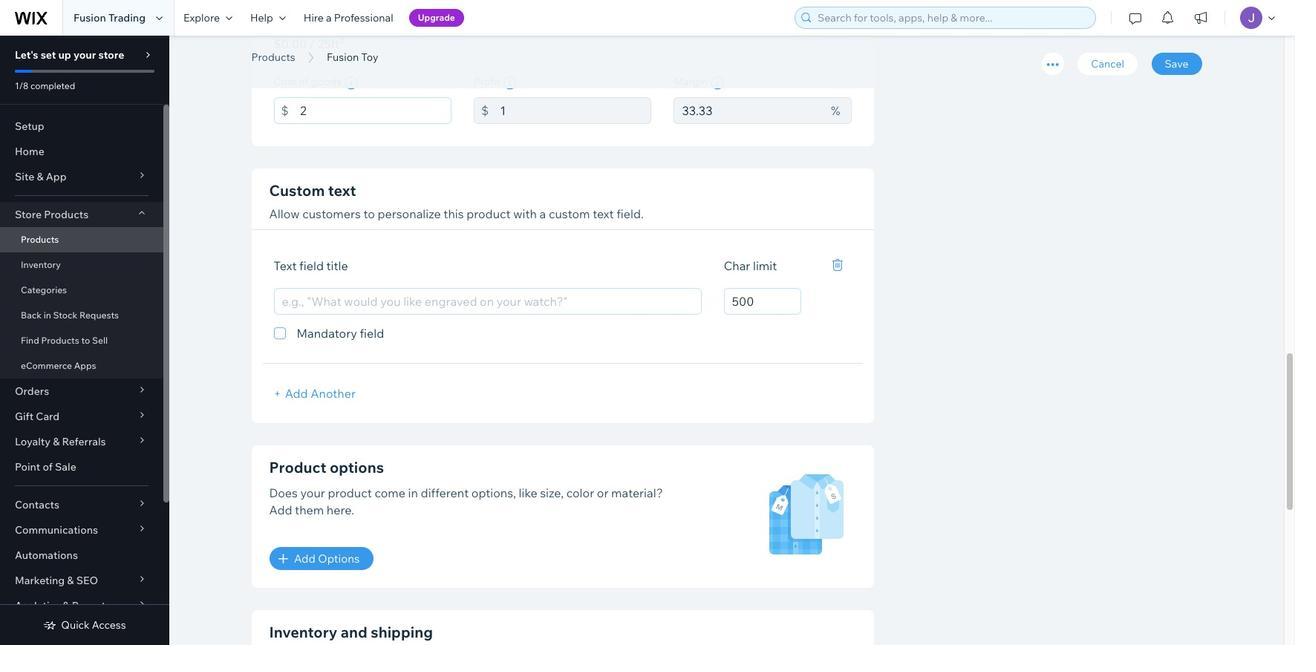 Task type: locate. For each thing, give the bounding box(es) containing it.
1 info tooltip image from the left
[[344, 77, 358, 90]]

products
[[251, 50, 295, 64], [44, 208, 89, 221], [21, 234, 59, 245], [41, 335, 79, 346]]

loyalty & referrals button
[[0, 429, 163, 454]]

0 vertical spatial product
[[467, 207, 511, 221]]

field for text
[[299, 259, 324, 274]]

None text field
[[300, 97, 451, 124], [500, 97, 652, 124], [300, 97, 451, 124], [500, 97, 652, 124]]

e.g., "What would you like engraved on your watch?" text field
[[274, 288, 702, 315]]

store
[[98, 48, 124, 62]]

0 horizontal spatial $
[[281, 103, 289, 118]]

0 horizontal spatial product
[[328, 486, 372, 501]]

color
[[566, 486, 594, 501]]

of for goods
[[299, 75, 309, 88]]

1 horizontal spatial to
[[364, 207, 375, 221]]

and
[[341, 623, 367, 642]]

$0.00
[[274, 36, 307, 51]]

0 horizontal spatial your
[[74, 48, 96, 62]]

0 horizontal spatial in
[[44, 310, 51, 321]]

app
[[46, 170, 67, 183]]

$ down profit
[[481, 103, 489, 118]]

1 horizontal spatial of
[[299, 75, 309, 88]]

None text field
[[674, 97, 824, 124]]

shipping
[[371, 623, 433, 642]]

product up here.
[[328, 486, 372, 501]]

0 vertical spatial your
[[74, 48, 96, 62]]

find products to sell
[[21, 335, 108, 346]]

1 horizontal spatial products link
[[244, 50, 303, 65]]

1 vertical spatial products link
[[0, 227, 163, 252]]

field.
[[617, 207, 644, 221]]

0 horizontal spatial inventory
[[21, 259, 61, 270]]

none number field inside fusion toy form
[[724, 288, 802, 315]]

1 horizontal spatial in
[[408, 486, 418, 501]]

loyalty & referrals
[[15, 435, 106, 449]]

title
[[326, 259, 348, 274]]

hire a professional
[[304, 11, 393, 25]]

0 vertical spatial field
[[299, 259, 324, 274]]

1 vertical spatial in
[[408, 486, 418, 501]]

text field title
[[274, 259, 348, 274]]

fusion
[[74, 11, 106, 25], [251, 32, 337, 65], [327, 50, 359, 64]]

text left field.
[[593, 207, 614, 221]]

automations
[[15, 549, 78, 562]]

communications button
[[0, 518, 163, 543]]

& for analytics
[[63, 599, 69, 613]]

inventory left and
[[269, 623, 337, 642]]

%
[[831, 103, 840, 118]]

of inside fusion toy form
[[299, 75, 309, 88]]

add down does
[[269, 503, 292, 518]]

0 horizontal spatial info tooltip image
[[344, 77, 358, 90]]

custom
[[269, 181, 325, 200]]

a right with
[[540, 207, 546, 221]]

fusion up goods
[[327, 50, 359, 64]]

products inside dropdown button
[[44, 208, 89, 221]]

& for loyalty
[[53, 435, 60, 449]]

1 vertical spatial product
[[328, 486, 372, 501]]

fusion up the cost
[[251, 32, 337, 65]]

of for sale
[[43, 460, 53, 474]]

products up the cost
[[251, 50, 295, 64]]

products right store
[[44, 208, 89, 221]]

$ down the cost
[[281, 103, 289, 118]]

0 horizontal spatial of
[[43, 460, 53, 474]]

info tooltip image for margin
[[711, 77, 724, 90]]

requests
[[79, 310, 119, 321]]

1 vertical spatial a
[[540, 207, 546, 221]]

inventory
[[21, 259, 61, 270], [269, 623, 337, 642]]

char limit
[[724, 259, 777, 274]]

1/8
[[15, 80, 28, 91]]

here.
[[327, 503, 354, 518]]

quick
[[61, 619, 90, 632]]

&
[[37, 170, 44, 183], [53, 435, 60, 449], [67, 574, 74, 587], [63, 599, 69, 613]]

None number field
[[724, 288, 802, 315]]

home
[[15, 145, 44, 158]]

1 vertical spatial add
[[269, 503, 292, 518]]

of left sale
[[43, 460, 53, 474]]

upgrade
[[418, 12, 455, 23]]

add for add another
[[285, 387, 308, 401]]

info tooltip image
[[344, 77, 358, 90], [711, 77, 724, 90]]

different
[[421, 486, 469, 501]]

1 horizontal spatial field
[[360, 326, 384, 341]]

set
[[41, 48, 56, 62]]

1 horizontal spatial your
[[300, 486, 325, 501]]

your right up
[[74, 48, 96, 62]]

inventory inside 'sidebar' "element"
[[21, 259, 61, 270]]

custom
[[549, 207, 590, 221]]

info tooltip image right goods
[[344, 77, 358, 90]]

sell
[[92, 335, 108, 346]]

site
[[15, 170, 34, 183]]

0 horizontal spatial field
[[299, 259, 324, 274]]

a right hire
[[326, 11, 332, 25]]

in inside 'sidebar' "element"
[[44, 310, 51, 321]]

& right the site
[[37, 170, 44, 183]]

info tooltip image for cost of goods
[[344, 77, 358, 90]]

1 vertical spatial field
[[360, 326, 384, 341]]

2 vertical spatial add
[[294, 552, 316, 566]]

your up them
[[300, 486, 325, 501]]

products link
[[244, 50, 303, 65], [0, 227, 163, 252]]

gift card button
[[0, 404, 163, 429]]

0 horizontal spatial a
[[326, 11, 332, 25]]

1 horizontal spatial a
[[540, 207, 546, 221]]

mandatory
[[297, 326, 357, 341]]

0 horizontal spatial to
[[81, 335, 90, 346]]

1 vertical spatial your
[[300, 486, 325, 501]]

add options button
[[269, 548, 373, 571]]

setup link
[[0, 114, 163, 139]]

come
[[375, 486, 405, 501]]

& inside site & app popup button
[[37, 170, 44, 183]]

info tooltip image right margin
[[711, 77, 724, 90]]

with
[[513, 207, 537, 221]]

0 vertical spatial of
[[299, 75, 309, 88]]

plus xs image
[[279, 555, 288, 564]]

add another button
[[274, 387, 356, 401]]

cancel button
[[1078, 53, 1138, 75]]

1 $ from the left
[[281, 103, 289, 118]]

add left another
[[285, 387, 308, 401]]

0 horizontal spatial text
[[328, 181, 356, 200]]

field left title
[[299, 259, 324, 274]]

of inside "link"
[[43, 460, 53, 474]]

product right this
[[467, 207, 511, 221]]

fusion toy down hire
[[251, 32, 388, 65]]

0 vertical spatial in
[[44, 310, 51, 321]]

product
[[467, 207, 511, 221], [328, 486, 372, 501]]

& inside loyalty & referrals dropdown button
[[53, 435, 60, 449]]

analytics & reports button
[[0, 593, 163, 619]]

products link up the cost
[[244, 50, 303, 65]]

add right plus xs icon
[[294, 552, 316, 566]]

in right come
[[408, 486, 418, 501]]

toy
[[343, 32, 388, 65], [361, 50, 378, 64]]

product options
[[269, 459, 384, 477]]

options
[[318, 552, 360, 566]]

& inside marketing & seo dropdown button
[[67, 574, 74, 587]]

0 vertical spatial products link
[[244, 50, 303, 65]]

& left the seo at the bottom of page
[[67, 574, 74, 587]]

reports
[[72, 599, 111, 613]]

in inside does your product come in different options, like size, color or material? add them here.
[[408, 486, 418, 501]]

0 vertical spatial to
[[364, 207, 375, 221]]

loyalty
[[15, 435, 50, 449]]

customers
[[302, 207, 361, 221]]

0 vertical spatial add
[[285, 387, 308, 401]]

text up customers
[[328, 181, 356, 200]]

products link down store products
[[0, 227, 163, 252]]

1 vertical spatial of
[[43, 460, 53, 474]]

add inside add options button
[[294, 552, 316, 566]]

to left sell
[[81, 335, 90, 346]]

1 horizontal spatial $
[[481, 103, 489, 118]]

1 vertical spatial to
[[81, 335, 90, 346]]

ecommerce
[[21, 360, 72, 371]]

products inside fusion toy form
[[251, 50, 295, 64]]

0 vertical spatial text
[[328, 181, 356, 200]]

contacts button
[[0, 492, 163, 518]]

add options
[[294, 552, 360, 566]]

find
[[21, 335, 39, 346]]

orders
[[15, 385, 49, 398]]

a inside the hire a professional link
[[326, 11, 332, 25]]

your inside does your product come in different options, like size, color or material? add them here.
[[300, 486, 325, 501]]

inventory up categories
[[21, 259, 61, 270]]

quick access
[[61, 619, 126, 632]]

1 horizontal spatial product
[[467, 207, 511, 221]]

allow
[[269, 207, 300, 221]]

inventory for inventory
[[21, 259, 61, 270]]

1 horizontal spatial info tooltip image
[[711, 77, 724, 90]]

1 horizontal spatial text
[[593, 207, 614, 221]]

1 vertical spatial inventory
[[269, 623, 337, 642]]

0 vertical spatial inventory
[[21, 259, 61, 270]]

in right back
[[44, 310, 51, 321]]

seo
[[76, 574, 98, 587]]

2 info tooltip image from the left
[[711, 77, 724, 90]]

mandatory field
[[297, 326, 384, 341]]

0 vertical spatial a
[[326, 11, 332, 25]]

does your product come in different options, like size, color or material? add them here.
[[269, 486, 663, 518]]

store products
[[15, 208, 89, 221]]

of right the cost
[[299, 75, 309, 88]]

referrals
[[62, 435, 106, 449]]

professional
[[334, 11, 393, 25]]

1 horizontal spatial inventory
[[269, 623, 337, 642]]

field right the mandatory
[[360, 326, 384, 341]]

categories link
[[0, 278, 163, 303]]

margin
[[674, 75, 708, 88]]

& inside analytics & reports dropdown button
[[63, 599, 69, 613]]

& up quick
[[63, 599, 69, 613]]

add for add options
[[294, 552, 316, 566]]

of
[[299, 75, 309, 88], [43, 460, 53, 474]]

& right loyalty
[[53, 435, 60, 449]]

field
[[299, 259, 324, 274], [360, 326, 384, 341]]

to right customers
[[364, 207, 375, 221]]

inventory inside fusion toy form
[[269, 623, 337, 642]]

quick access button
[[43, 619, 126, 632]]



Task type: describe. For each thing, give the bounding box(es) containing it.
point of sale link
[[0, 454, 163, 480]]

completed
[[30, 80, 75, 91]]

upgrade button
[[409, 9, 464, 27]]

access
[[92, 619, 126, 632]]

stock
[[53, 310, 77, 321]]

delete icon image
[[832, 260, 843, 271]]

up
[[58, 48, 71, 62]]

custom text allow customers to personalize this product with a custom text field.
[[269, 181, 644, 221]]

& for site
[[37, 170, 44, 183]]

orders button
[[0, 379, 163, 404]]

fusion left trading on the left top
[[74, 11, 106, 25]]

your inside 'sidebar' "element"
[[74, 48, 96, 62]]

options
[[330, 459, 384, 477]]

back
[[21, 310, 42, 321]]

field for mandatory
[[360, 326, 384, 341]]

size,
[[540, 486, 564, 501]]

site & app
[[15, 170, 67, 183]]

add inside does your product come in different options, like size, color or material? add them here.
[[269, 503, 292, 518]]

automations link
[[0, 543, 163, 568]]

point of sale
[[15, 460, 76, 474]]

inventory link
[[0, 252, 163, 278]]

home link
[[0, 139, 163, 164]]

analytics
[[15, 599, 60, 613]]

profit
[[474, 75, 500, 88]]

contacts
[[15, 498, 59, 512]]

products up ecommerce apps
[[41, 335, 79, 346]]

point
[[15, 460, 40, 474]]

product
[[269, 459, 326, 477]]

fusion toy form
[[169, 0, 1295, 645]]

store
[[15, 208, 42, 221]]

cost
[[274, 75, 296, 88]]

another
[[311, 387, 356, 401]]

like
[[519, 486, 537, 501]]

to inside custom text allow customers to personalize this product with a custom text field.
[[364, 207, 375, 221]]

fusion trading
[[74, 11, 146, 25]]

limit
[[753, 259, 777, 274]]

back in stock requests link
[[0, 303, 163, 328]]

cancel
[[1091, 57, 1124, 71]]

text
[[274, 259, 297, 274]]

trading
[[108, 11, 146, 25]]

a inside custom text allow customers to personalize this product with a custom text field.
[[540, 207, 546, 221]]

personalize
[[378, 207, 441, 221]]

marketing & seo button
[[0, 568, 163, 593]]

gift card
[[15, 410, 60, 423]]

save
[[1165, 57, 1189, 71]]

char
[[724, 259, 750, 274]]

find products to sell link
[[0, 328, 163, 353]]

material?
[[611, 486, 663, 501]]

0 horizontal spatial products link
[[0, 227, 163, 252]]

Search for tools, apps, help & more... field
[[813, 7, 1091, 28]]

or
[[597, 486, 609, 501]]

fusion toy up goods
[[327, 50, 378, 64]]

gift
[[15, 410, 34, 423]]

card
[[36, 410, 60, 423]]

to inside 'sidebar' "element"
[[81, 335, 90, 346]]

help button
[[241, 0, 295, 36]]

setup
[[15, 120, 44, 133]]

1 vertical spatial text
[[593, 207, 614, 221]]

site & app button
[[0, 164, 163, 189]]

help
[[250, 11, 273, 25]]

info tooltip image
[[503, 77, 517, 90]]

inventory for inventory and shipping
[[269, 623, 337, 642]]

sidebar element
[[0, 36, 169, 645]]

25ft²
[[318, 36, 345, 51]]

does
[[269, 486, 298, 501]]

let's
[[15, 48, 38, 62]]

explore
[[183, 11, 220, 25]]

this
[[444, 207, 464, 221]]

product inside does your product come in different options, like size, color or material? add them here.
[[328, 486, 372, 501]]

/
[[310, 36, 315, 51]]

products link inside fusion toy form
[[244, 50, 303, 65]]

1/8 completed
[[15, 80, 75, 91]]

store products button
[[0, 202, 163, 227]]

communications
[[15, 524, 98, 537]]

product inside custom text allow customers to personalize this product with a custom text field.
[[467, 207, 511, 221]]

& for marketing
[[67, 574, 74, 587]]

let's set up your store
[[15, 48, 124, 62]]

back in stock requests
[[21, 310, 119, 321]]

cost of goods
[[274, 75, 342, 88]]

products down store
[[21, 234, 59, 245]]

add another
[[285, 387, 356, 401]]

save button
[[1152, 53, 1202, 75]]

ecommerce apps link
[[0, 353, 163, 379]]

them
[[295, 503, 324, 518]]

categories
[[21, 284, 67, 296]]

goods
[[311, 75, 342, 88]]

2 $ from the left
[[481, 103, 489, 118]]



Task type: vqa. For each thing, say whether or not it's contained in the screenshot.
the rightmost your
yes



